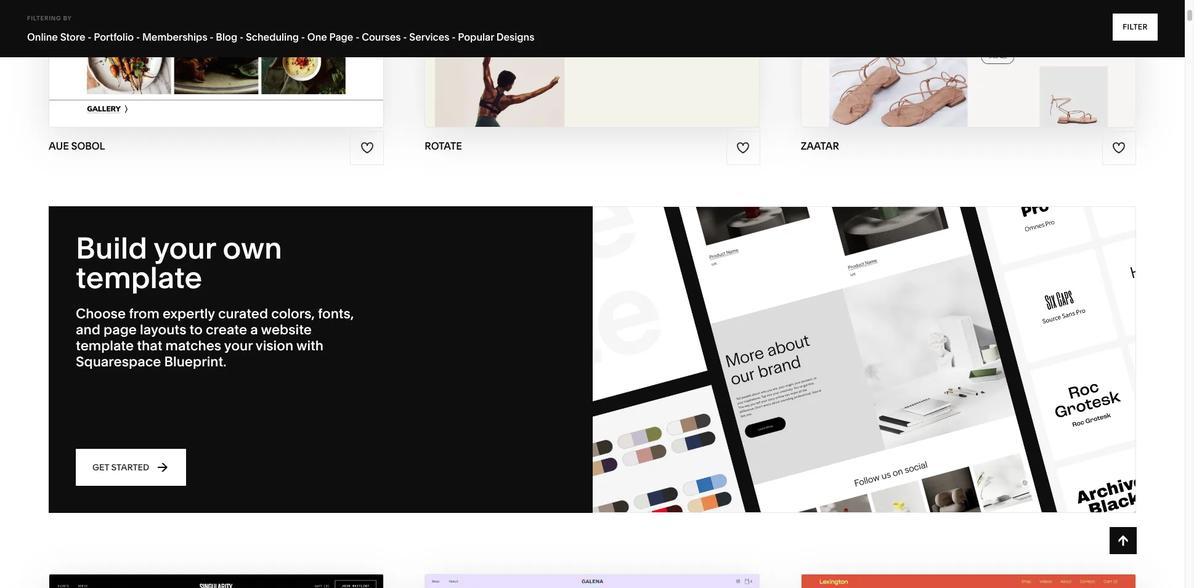 Task type: describe. For each thing, give the bounding box(es) containing it.
with
[[296, 338, 324, 355]]

8 - from the left
[[452, 31, 456, 43]]

get started button
[[76, 449, 186, 486]]

expertly
[[163, 306, 215, 322]]

rotate image
[[426, 0, 760, 127]]

6 - from the left
[[356, 31, 360, 43]]

template inside build your own template
[[76, 260, 202, 296]]

filtering by
[[27, 15, 72, 22]]

build your own template
[[76, 230, 282, 296]]

create
[[206, 322, 247, 338]]

lexington image
[[802, 575, 1136, 589]]

page
[[330, 31, 354, 43]]

vision
[[256, 338, 294, 355]]

from
[[129, 306, 159, 322]]

blueprint.
[[164, 354, 227, 371]]

one
[[308, 31, 327, 43]]

3 - from the left
[[210, 31, 214, 43]]

filter
[[1123, 22, 1148, 31]]

layouts
[[140, 322, 186, 338]]

online store - portfolio - memberships - blog - scheduling - one page - courses - services - popular designs
[[27, 31, 535, 43]]

back to top image
[[1117, 534, 1131, 548]]

filter button
[[1113, 14, 1158, 41]]

colors,
[[271, 306, 315, 322]]

build
[[76, 230, 147, 266]]

your inside choose from expertly curated colors, fonts, and page layouts to create a website template that matches your vision with squarespace blueprint.
[[224, 338, 253, 355]]

filtering
[[27, 15, 61, 22]]

store
[[60, 31, 85, 43]]

started
[[111, 462, 149, 473]]

preview of building your own template image
[[593, 207, 1136, 513]]

popular
[[458, 31, 494, 43]]

add zaatar to your favorites list image
[[1113, 141, 1127, 155]]

courses
[[362, 31, 401, 43]]

rotate
[[425, 140, 462, 152]]

curated
[[218, 306, 268, 322]]

website
[[261, 322, 312, 338]]

7 - from the left
[[403, 31, 407, 43]]

rotate element
[[426, 0, 760, 127]]

galena image
[[426, 575, 760, 589]]

aue sobol
[[49, 140, 105, 152]]

zaatar
[[801, 140, 840, 152]]



Task type: vqa. For each thing, say whether or not it's contained in the screenshot.
the oranssi Image
no



Task type: locate. For each thing, give the bounding box(es) containing it.
scheduling
[[246, 31, 299, 43]]

a
[[250, 322, 258, 338]]

designs
[[497, 31, 535, 43]]

galena element
[[426, 575, 760, 589]]

memberships
[[142, 31, 208, 43]]

by
[[63, 15, 72, 22]]

own
[[223, 230, 282, 266]]

template inside choose from expertly curated colors, fonts, and page layouts to create a website template that matches your vision with squarespace blueprint.
[[76, 338, 134, 355]]

template up from at bottom left
[[76, 260, 202, 296]]

singularity element
[[49, 575, 384, 589]]

get started
[[92, 462, 149, 473]]

add aue sobol to your favorites list image
[[361, 141, 374, 155]]

2 template from the top
[[76, 338, 134, 355]]

services
[[409, 31, 450, 43]]

- left popular
[[452, 31, 456, 43]]

- right store
[[88, 31, 92, 43]]

1 template from the top
[[76, 260, 202, 296]]

- right courses
[[403, 31, 407, 43]]

online
[[27, 31, 58, 43]]

- left the one
[[301, 31, 305, 43]]

your
[[154, 230, 216, 266], [224, 338, 253, 355]]

choose
[[76, 306, 126, 322]]

get
[[92, 462, 109, 473]]

template down 'choose'
[[76, 338, 134, 355]]

0 horizontal spatial your
[[154, 230, 216, 266]]

sobol
[[71, 140, 105, 152]]

fonts,
[[318, 306, 354, 322]]

blog
[[216, 31, 237, 43]]

singularity image
[[49, 575, 384, 589]]

1 - from the left
[[88, 31, 92, 43]]

- left blog
[[210, 31, 214, 43]]

portfolio
[[94, 31, 134, 43]]

1 vertical spatial template
[[76, 338, 134, 355]]

matches
[[166, 338, 221, 355]]

zaatar image
[[802, 0, 1136, 127]]

1 horizontal spatial your
[[224, 338, 253, 355]]

lexington element
[[802, 575, 1136, 589]]

zaatar element
[[802, 0, 1136, 127]]

0 vertical spatial your
[[154, 230, 216, 266]]

to
[[190, 322, 203, 338]]

- right blog
[[240, 31, 244, 43]]

aue sobol image
[[49, 0, 384, 127]]

-
[[88, 31, 92, 43], [136, 31, 140, 43], [210, 31, 214, 43], [240, 31, 244, 43], [301, 31, 305, 43], [356, 31, 360, 43], [403, 31, 407, 43], [452, 31, 456, 43]]

page
[[104, 322, 137, 338]]

squarespace
[[76, 354, 161, 371]]

- right page
[[356, 31, 360, 43]]

0 vertical spatial template
[[76, 260, 202, 296]]

aue sobol element
[[49, 0, 384, 127]]

- right the portfolio at the top of the page
[[136, 31, 140, 43]]

aue
[[49, 140, 69, 152]]

5 - from the left
[[301, 31, 305, 43]]

and
[[76, 322, 100, 338]]

4 - from the left
[[240, 31, 244, 43]]

choose from expertly curated colors, fonts, and page layouts to create a website template that matches your vision with squarespace blueprint.
[[76, 306, 354, 371]]

your inside build your own template
[[154, 230, 216, 266]]

add rotate to your favorites list image
[[737, 141, 750, 155]]

2 - from the left
[[136, 31, 140, 43]]

template
[[76, 260, 202, 296], [76, 338, 134, 355]]

that
[[137, 338, 162, 355]]

1 vertical spatial your
[[224, 338, 253, 355]]



